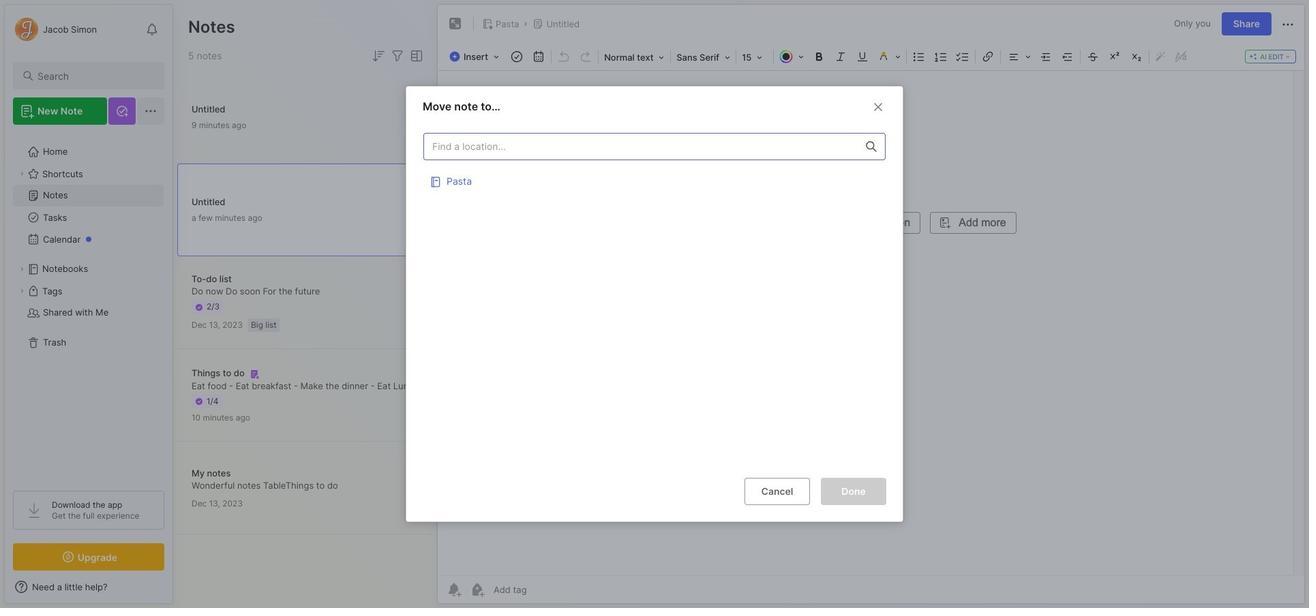 Task type: vqa. For each thing, say whether or not it's contained in the screenshot.
Note Window Element
yes



Task type: describe. For each thing, give the bounding box(es) containing it.
add a reminder image
[[446, 582, 463, 598]]

Find a location field
[[417, 126, 893, 467]]

task image
[[508, 47, 527, 66]]

Search text field
[[38, 70, 152, 83]]

insert link image
[[979, 47, 998, 66]]

insert image
[[446, 48, 506, 65]]

Find a location… text field
[[424, 135, 858, 158]]

numbered list image
[[932, 47, 951, 66]]

expand notebooks image
[[18, 265, 26, 274]]

main element
[[0, 0, 177, 609]]

expand tags image
[[18, 287, 26, 295]]

calendar event image
[[529, 47, 549, 66]]

note window element
[[437, 4, 1306, 604]]

font color image
[[776, 47, 809, 66]]

indent image
[[1037, 47, 1056, 66]]

add tag image
[[469, 582, 486, 598]]

highlight image
[[874, 47, 905, 66]]

italic image
[[832, 47, 851, 66]]

underline image
[[854, 47, 873, 66]]

strikethrough image
[[1084, 47, 1103, 66]]

alignment image
[[1003, 47, 1036, 66]]



Task type: locate. For each thing, give the bounding box(es) containing it.
bold image
[[810, 47, 829, 66]]

None search field
[[38, 68, 152, 84]]

subscript image
[[1128, 47, 1147, 66]]

checklist image
[[954, 47, 973, 66]]

superscript image
[[1106, 47, 1125, 66]]

none search field inside main element
[[38, 68, 152, 84]]

outdent image
[[1059, 47, 1078, 66]]

cell
[[424, 167, 886, 194]]

font size image
[[738, 48, 772, 65]]

font family image
[[673, 48, 735, 65]]

bulleted list image
[[910, 47, 929, 66]]

cell inside find a location field
[[424, 167, 886, 194]]

Note Editor text field
[[438, 70, 1305, 576]]

close image
[[871, 99, 887, 115]]

tree
[[5, 133, 173, 479]]

tree inside main element
[[5, 133, 173, 479]]

heading level image
[[600, 48, 669, 65]]

expand note image
[[448, 16, 464, 32]]



